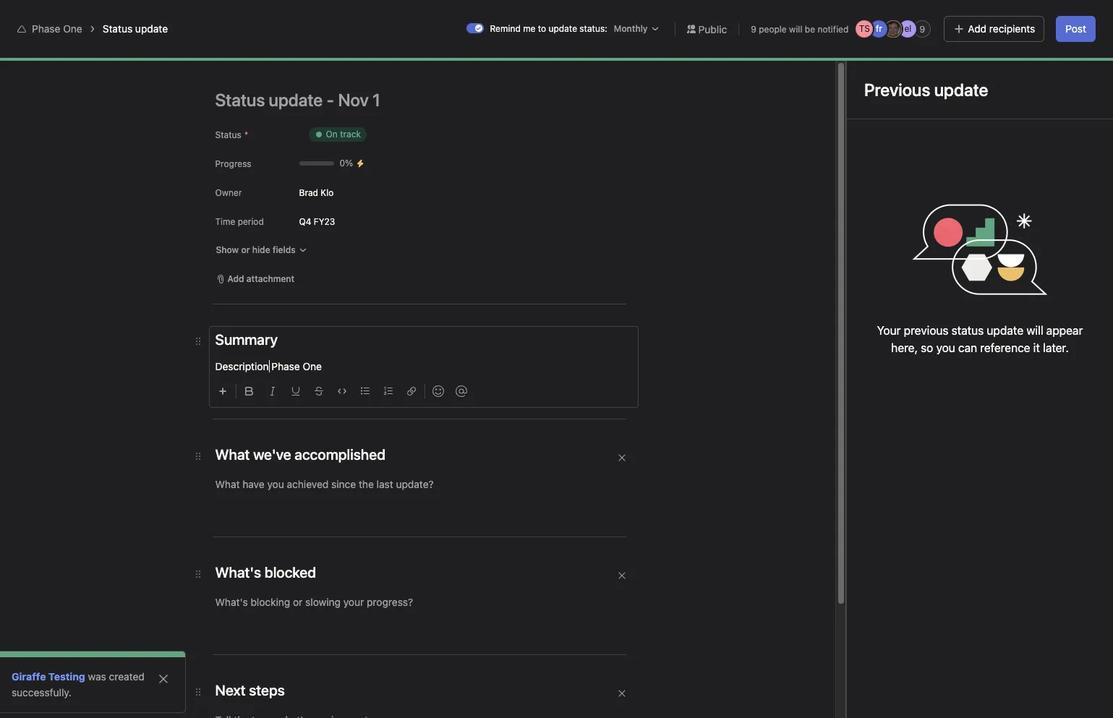 Task type: describe. For each thing, give the bounding box(es) containing it.
reference
[[980, 341, 1031, 354]]

q4
[[299, 216, 311, 227]]

workspace for my workspace
[[54, 666, 105, 679]]

invite
[[41, 693, 67, 705]]

brad klo
[[299, 187, 334, 198]]

status:
[[580, 23, 607, 34]]

underline image
[[291, 387, 300, 396]]

(0%)
[[858, 519, 878, 530]]

or inside "button"
[[440, 609, 449, 620]]

2 vertical spatial goal
[[867, 497, 889, 509]]

progress.
[[648, 344, 692, 356]]

remind me to update status:
[[490, 23, 607, 34]]

portfolios
[[451, 609, 492, 620]]

bold image
[[245, 387, 254, 396]]

feedback
[[819, 571, 857, 582]]

custom
[[820, 409, 851, 420]]

info
[[1044, 12, 1059, 22]]

share button
[[1048, 51, 1096, 72]]

connect a sub-goal
[[438, 376, 531, 388]]

2 horizontal spatial goals
[[825, 468, 848, 479]]

team sprint goal link
[[347, 43, 427, 59]]

status *
[[215, 129, 248, 140]]

1 horizontal spatial sprint
[[836, 497, 865, 509]]

appear
[[1047, 324, 1083, 337]]

free trial 17 days left
[[840, 7, 886, 27]]

goals for sub-
[[457, 344, 482, 356]]

left
[[873, 17, 886, 27]]

what's in my trial?
[[901, 12, 977, 22]]

add recipients
[[968, 22, 1035, 35]]

hide
[[252, 245, 270, 255]]

at mention image
[[455, 386, 467, 397]]

bulleted list image
[[361, 387, 369, 396]]

set
[[796, 409, 810, 420]]

bk
[[968, 56, 980, 67]]

17
[[840, 17, 849, 27]]

remind
[[490, 23, 521, 34]]

goal
[[511, 376, 531, 388]]

klo
[[321, 187, 334, 198]]

1 horizontal spatial period
[[819, 358, 846, 369]]

0 horizontal spatial fr
[[876, 23, 882, 34]]

post
[[1066, 22, 1087, 35]]

owner
[[820, 219, 848, 231]]

9 for 9 people will be notified
[[751, 24, 757, 34]]

my workspace goals link
[[237, 43, 332, 59]]

1 vertical spatial fr
[[1000, 56, 1006, 67]]

monthly
[[614, 23, 648, 34]]

about this goal
[[796, 184, 894, 201]]

Section title text field
[[215, 563, 316, 583]]

giraffe testing
[[12, 671, 85, 683]]

track
[[340, 129, 361, 140]]

free
[[850, 7, 868, 17]]

your
[[877, 324, 901, 337]]

show
[[216, 245, 239, 255]]

fields
[[273, 245, 296, 255]]

numbered list image
[[384, 387, 392, 396]]

phase one
[[32, 22, 82, 35]]

fy23
[[314, 216, 335, 227]]

send
[[796, 571, 817, 582]]

remove section image
[[617, 571, 626, 580]]

previous
[[904, 324, 949, 337]]

Title of update text field
[[215, 84, 649, 116]]

1 vertical spatial phase
[[271, 360, 300, 373]]

can
[[958, 341, 977, 354]]

hide sidebar image
[[19, 12, 30, 23]]

show or hide fields button
[[209, 240, 314, 260]]

successfully.
[[12, 686, 71, 699]]

1 section title text field from the top
[[215, 330, 278, 350]]

what's the status?
[[315, 182, 437, 198]]

this
[[597, 344, 614, 356]]

relevant
[[368, 609, 401, 620]]

team inside dropdown button
[[17, 642, 43, 654]]

add for add billing info
[[998, 12, 1015, 22]]

owner
[[215, 187, 242, 198]]

status inside your previous status update will appear here, so you can reference it later.
[[952, 324, 984, 337]]

status for status *
[[215, 129, 241, 140]]

projects
[[404, 609, 438, 620]]

1 horizontal spatial to
[[538, 23, 546, 34]]

phase one link
[[32, 22, 82, 35]]

status update
[[103, 22, 168, 35]]

goal owner
[[796, 219, 848, 231]]

home
[[38, 49, 65, 61]]

strikethrough image
[[314, 387, 323, 396]]

so
[[921, 341, 933, 354]]

set a custom due date
[[796, 409, 890, 420]]

progress
[[215, 158, 251, 169]]

goal's
[[617, 344, 645, 356]]

recipients
[[990, 22, 1035, 35]]

0 vertical spatial one
[[63, 22, 82, 35]]

connect for use sub-goals to automatically update this goal's progress.
[[438, 376, 478, 388]]

a for connect
[[481, 376, 486, 388]]

trial?
[[957, 12, 977, 22]]

add recipients button
[[944, 16, 1045, 42]]

0 vertical spatial will
[[789, 24, 803, 34]]

about
[[796, 184, 835, 201]]

q4 fy23
[[299, 216, 335, 227]]

days
[[851, 17, 870, 27]]

description for description phase one
[[215, 360, 269, 373]]

connect for related work
[[330, 609, 365, 620]]

my workspace
[[38, 666, 105, 679]]

show or hide fields
[[216, 245, 296, 255]]

add for add attachment
[[228, 273, 244, 284]]

my workspace goals
[[237, 45, 332, 57]]

public
[[699, 23, 727, 35]]

a for set
[[813, 409, 818, 420]]

update inside your previous status update will appear here, so you can reference it later.
[[987, 324, 1024, 337]]

0 horizontal spatial sub-
[[435, 344, 457, 356]]

0 horizontal spatial ts
[[859, 23, 870, 34]]

you
[[936, 341, 955, 354]]

my workspace link
[[9, 661, 165, 684]]

0 vertical spatial goal
[[405, 45, 427, 57]]

0 horizontal spatial time
[[215, 216, 235, 227]]

1 horizontal spatial ja
[[1013, 56, 1022, 67]]

status for status update
[[103, 22, 132, 35]]

italics image
[[268, 387, 277, 396]]

billing
[[1017, 12, 1041, 22]]

link image
[[407, 387, 416, 396]]

1 horizontal spatial ts
[[983, 56, 994, 67]]

0 horizontal spatial status
[[830, 519, 855, 530]]



Task type: vqa. For each thing, say whether or not it's contained in the screenshot.
Reporting link
no



Task type: locate. For each thing, give the bounding box(es) containing it.
0 horizontal spatial ja
[[889, 23, 898, 34]]

my for my workspace
[[38, 666, 52, 679]]

1 vertical spatial goal
[[796, 219, 817, 231]]

a right set
[[813, 409, 818, 420]]

my for my workspace goals
[[237, 45, 251, 57]]

1 vertical spatial description
[[315, 451, 377, 464]]

9 left 'people'
[[751, 24, 757, 34]]

description for description
[[315, 451, 377, 464]]

9 people will be notified
[[751, 24, 849, 34]]

emoji image
[[432, 386, 444, 397]]

time period
[[215, 216, 264, 227], [796, 358, 846, 369]]

1 vertical spatial team
[[807, 497, 833, 509]]

0 vertical spatial time
[[215, 216, 235, 227]]

workspace for my workspace goals
[[254, 45, 304, 57]]

1 vertical spatial will
[[1027, 324, 1044, 337]]

1 vertical spatial sub-
[[489, 376, 511, 388]]

here,
[[891, 341, 918, 354]]

1 vertical spatial remove section image
[[617, 689, 626, 698]]

0 horizontal spatial goals
[[307, 45, 332, 57]]

phase up underline image
[[271, 360, 300, 373]]

set a custom due date button
[[793, 408, 894, 422]]

1 vertical spatial one
[[303, 360, 322, 373]]

0 horizontal spatial team sprint goal
[[347, 45, 427, 57]]

description down "code" image
[[315, 451, 377, 464]]

my
[[237, 45, 251, 57], [38, 666, 52, 679]]

update left status:
[[549, 23, 577, 34]]

be
[[805, 24, 815, 34]]

1 horizontal spatial status
[[952, 324, 984, 337]]

send feedback link
[[796, 570, 857, 583]]

0%
[[340, 158, 353, 169]]

to up connect a sub-goal
[[485, 344, 494, 356]]

fr down trial
[[876, 23, 882, 34]]

the status?
[[365, 182, 437, 198]]

1 horizontal spatial description
[[315, 451, 377, 464]]

1 9 from the left
[[751, 24, 757, 34]]

0 horizontal spatial sprint
[[375, 45, 403, 57]]

0 vertical spatial a
[[481, 376, 486, 388]]

or left "hide"
[[241, 245, 250, 255]]

Section title text field
[[215, 330, 278, 350], [215, 681, 285, 701]]

period up show or hide fields
[[238, 216, 264, 227]]

ja left el
[[889, 23, 898, 34]]

0 vertical spatial my
[[237, 45, 251, 57]]

goal up title of update text box
[[405, 45, 427, 57]]

1 vertical spatial or
[[440, 609, 449, 620]]

no
[[816, 519, 828, 530]]

created
[[109, 671, 145, 683]]

0 horizontal spatial description
[[215, 360, 269, 373]]

0 horizontal spatial what's
[[315, 182, 361, 198]]

related work
[[315, 588, 385, 601]]

goals inside 'link'
[[307, 45, 332, 57]]

will inside your previous status update will appear here, so you can reference it later.
[[1027, 324, 1044, 337]]

0 vertical spatial team
[[347, 45, 372, 57]]

1 horizontal spatial fr
[[1000, 56, 1006, 67]]

0 horizontal spatial will
[[789, 24, 803, 34]]

connect inside "button"
[[330, 609, 365, 620]]

post button
[[1056, 16, 1096, 42]]

connect a sub-goal button
[[415, 370, 540, 396]]

connect relevant projects or portfolios
[[330, 609, 492, 620]]

what's up el
[[901, 12, 930, 22]]

1 vertical spatial what's
[[315, 182, 361, 198]]

2 9 from the left
[[920, 24, 925, 34]]

1 vertical spatial workspace
[[54, 666, 105, 679]]

ts right bk
[[983, 56, 994, 67]]

0 vertical spatial connect
[[438, 376, 478, 388]]

status
[[103, 22, 132, 35], [215, 129, 241, 140]]

2 vertical spatial team
[[17, 642, 43, 654]]

team sprint goal up title of update text box
[[347, 45, 427, 57]]

1 vertical spatial section title text field
[[215, 681, 285, 701]]

1 vertical spatial goals
[[457, 344, 482, 356]]

previous update
[[864, 80, 988, 100]]

time up show
[[215, 216, 235, 227]]

1 vertical spatial ja
[[1013, 56, 1022, 67]]

add billing info button
[[992, 7, 1066, 27]]

what's for what's the status?
[[315, 182, 361, 198]]

one up home link at the left
[[63, 22, 82, 35]]

fr right bk
[[1000, 56, 1006, 67]]

1 horizontal spatial will
[[1027, 324, 1044, 337]]

1 horizontal spatial 9
[[920, 24, 925, 34]]

my up phase one
[[237, 45, 251, 57]]

0 horizontal spatial a
[[481, 376, 486, 388]]

0 vertical spatial team sprint goal
[[347, 45, 427, 57]]

connect inside button
[[438, 376, 478, 388]]

add inside button
[[998, 12, 1015, 22]]

0 horizontal spatial add
[[228, 273, 244, 284]]

parent
[[796, 468, 823, 479]]

one
[[63, 22, 82, 35], [303, 360, 322, 373]]

teams element
[[0, 635, 174, 687]]

1 horizontal spatial what's
[[901, 12, 930, 22]]

toolbar
[[212, 375, 638, 401]]

1 vertical spatial period
[[819, 358, 846, 369]]

add
[[998, 12, 1015, 22], [968, 22, 987, 35], [228, 273, 244, 284]]

1 horizontal spatial sub-
[[489, 376, 511, 388]]

0 horizontal spatial connect
[[330, 609, 365, 620]]

description up bold icon at the left of the page
[[215, 360, 269, 373]]

workspace inside "link"
[[54, 666, 105, 679]]

el
[[905, 23, 912, 34]]

code image
[[337, 387, 346, 396]]

1 vertical spatial time
[[796, 358, 816, 369]]

1 horizontal spatial connect
[[438, 376, 478, 388]]

0 vertical spatial ts
[[859, 23, 870, 34]]

0 horizontal spatial my
[[38, 666, 52, 679]]

status right no
[[830, 519, 855, 530]]

my inside my workspace goals 'link'
[[237, 45, 251, 57]]

2 section title text field from the top
[[215, 681, 285, 701]]

1 vertical spatial a
[[813, 409, 818, 420]]

0 horizontal spatial phase
[[32, 22, 60, 35]]

remove section image for what we've accomplished text box
[[617, 454, 626, 462]]

brad
[[299, 187, 318, 198]]

0 vertical spatial sprint
[[375, 45, 403, 57]]

0 vertical spatial ja
[[889, 23, 898, 34]]

parent goals
[[796, 468, 848, 479]]

remove section image
[[617, 454, 626, 462], [617, 689, 626, 698]]

time period up show
[[215, 216, 264, 227]]

what's for what's in my trial?
[[901, 12, 930, 22]]

one up strikethrough image at the bottom left of page
[[303, 360, 322, 373]]

9 right el
[[920, 24, 925, 34]]

1 remove section image from the top
[[617, 454, 626, 462]]

workspace inside 'link'
[[254, 45, 304, 57]]

0 horizontal spatial or
[[241, 245, 250, 255]]

add for add recipients
[[968, 22, 987, 35]]

1 vertical spatial ts
[[983, 56, 994, 67]]

phase
[[32, 22, 60, 35], [271, 360, 300, 373]]

time up set
[[796, 358, 816, 369]]

date
[[872, 409, 890, 420]]

0 vertical spatial remove section image
[[617, 454, 626, 462]]

monthly button
[[610, 22, 663, 36]]

close image
[[158, 673, 169, 685]]

0 horizontal spatial team
[[17, 642, 43, 654]]

1 horizontal spatial time period
[[796, 358, 846, 369]]

1 horizontal spatial status
[[215, 129, 241, 140]]

workspace
[[254, 45, 304, 57], [54, 666, 105, 679]]

share
[[1066, 56, 1089, 67]]

people
[[759, 24, 787, 34]]

insert an object image
[[218, 387, 227, 396]]

status up can
[[952, 324, 984, 337]]

phase right hide sidebar image
[[32, 22, 60, 35]]

9 for 9
[[920, 24, 925, 34]]

sub- right at mention image
[[489, 376, 511, 388]]

automatically
[[497, 344, 559, 356]]

update up home link at the left
[[135, 22, 168, 35]]

my
[[942, 12, 954, 22]]

invite button
[[14, 686, 76, 713]]

connect
[[438, 376, 478, 388], [330, 609, 365, 620]]

2 horizontal spatial add
[[998, 12, 1015, 22]]

Section title text field
[[215, 445, 386, 465]]

*
[[244, 129, 248, 140]]

0 vertical spatial fr
[[876, 23, 882, 34]]

1 horizontal spatial workspace
[[254, 45, 304, 57]]

1 horizontal spatial my
[[237, 45, 251, 57]]

use
[[415, 344, 433, 356]]

ja left 10
[[1013, 56, 1022, 67]]

giraffe
[[12, 671, 46, 683]]

1 horizontal spatial or
[[440, 609, 449, 620]]

1 horizontal spatial time
[[796, 358, 816, 369]]

goals for workspace
[[307, 45, 332, 57]]

my inside my workspace "link"
[[38, 666, 52, 679]]

due
[[853, 409, 869, 420]]

add inside button
[[968, 22, 987, 35]]

1 vertical spatial connect
[[330, 609, 365, 620]]

goal up (0%)
[[867, 497, 889, 509]]

0 vertical spatial sub-
[[435, 344, 457, 356]]

ts left left
[[859, 23, 870, 34]]

your previous status update will appear here, so you can reference it later.
[[877, 324, 1083, 354]]

1 horizontal spatial phase
[[271, 360, 300, 373]]

what's inside button
[[901, 12, 930, 22]]

1 vertical spatial to
[[485, 344, 494, 356]]

sub- inside button
[[489, 376, 511, 388]]

0 vertical spatial phase
[[32, 22, 60, 35]]

my up the successfully.
[[38, 666, 52, 679]]

0 vertical spatial to
[[538, 23, 546, 34]]

or right projects
[[440, 609, 449, 620]]

to right me at the top of the page
[[538, 23, 546, 34]]

0 vertical spatial section title text field
[[215, 330, 278, 350]]

fr
[[876, 23, 882, 34], [1000, 56, 1006, 67]]

or inside dropdown button
[[241, 245, 250, 255]]

0 vertical spatial period
[[238, 216, 264, 227]]

will up it
[[1027, 324, 1044, 337]]

1 horizontal spatial one
[[303, 360, 322, 373]]

what's down 0%
[[315, 182, 361, 198]]

0 horizontal spatial period
[[238, 216, 264, 227]]

on
[[326, 129, 338, 140]]

add billing info
[[998, 12, 1059, 22]]

team sprint goal up no status (0%)
[[807, 497, 889, 509]]

time period up custom
[[796, 358, 846, 369]]

list box
[[386, 6, 733, 29]]

a right at mention image
[[481, 376, 486, 388]]

sprint up no status (0%)
[[836, 497, 865, 509]]

goals
[[307, 45, 332, 57], [457, 344, 482, 356], [825, 468, 848, 479]]

0 horizontal spatial goal
[[405, 45, 427, 57]]

goals up connect a sub-goal button
[[457, 344, 482, 356]]

trial
[[871, 7, 886, 17]]

goals right parent
[[825, 468, 848, 479]]

add inside dropdown button
[[228, 273, 244, 284]]

2 remove section image from the top
[[617, 689, 626, 698]]

team
[[347, 45, 372, 57], [807, 497, 833, 509], [17, 642, 43, 654]]

goals up phase one
[[307, 45, 332, 57]]

sub- right the use on the left top of page
[[435, 344, 457, 356]]

add attachment button
[[209, 269, 301, 289]]

1 horizontal spatial team sprint goal
[[807, 497, 889, 509]]

it
[[1034, 341, 1040, 354]]

update left this at right top
[[562, 344, 595, 356]]

2 horizontal spatial goal
[[867, 497, 889, 509]]

in
[[932, 12, 940, 22]]

2 horizontal spatial team
[[807, 497, 833, 509]]

1 horizontal spatial team
[[347, 45, 372, 57]]

attachment
[[247, 273, 295, 284]]

10
[[1027, 56, 1037, 67]]

0 vertical spatial status
[[952, 324, 984, 337]]

0 horizontal spatial one
[[63, 22, 82, 35]]

2 vertical spatial goals
[[825, 468, 848, 479]]

use sub-goals to automatically update this goal's progress.
[[415, 344, 692, 356]]

me
[[523, 23, 536, 34]]

accountable
[[796, 273, 854, 285]]

Goal name text field
[[304, 111, 972, 163]]

period up custom
[[819, 358, 846, 369]]

status left *
[[215, 129, 241, 140]]

switch
[[467, 23, 484, 33]]

0 horizontal spatial 9
[[751, 24, 757, 34]]

0 vertical spatial description
[[215, 360, 269, 373]]

time
[[215, 216, 235, 227], [796, 358, 816, 369]]

what's in my trial? button
[[895, 7, 983, 27]]

0 vertical spatial time period
[[215, 216, 264, 227]]

team
[[857, 273, 880, 285]]

send feedback
[[796, 571, 857, 582]]

will left be
[[789, 24, 803, 34]]

1 vertical spatial time period
[[796, 358, 846, 369]]

a inside button
[[481, 376, 486, 388]]

on track button
[[299, 122, 376, 148]]

notified
[[818, 24, 849, 34]]

update up reference
[[987, 324, 1024, 337]]

status up home link at the left
[[103, 22, 132, 35]]

a inside button
[[813, 409, 818, 420]]

remove section image for second section title text field
[[617, 689, 626, 698]]

was created successfully.
[[12, 671, 145, 699]]

1 vertical spatial my
[[38, 666, 52, 679]]

sprint up title of update text box
[[375, 45, 403, 57]]

this goal
[[839, 184, 894, 201]]

phase one
[[237, 61, 308, 77]]

connect relevant projects or portfolios button
[[309, 605, 498, 625]]

1 vertical spatial status
[[830, 519, 855, 530]]

0 horizontal spatial workspace
[[54, 666, 105, 679]]

goal left owner
[[796, 219, 817, 231]]



